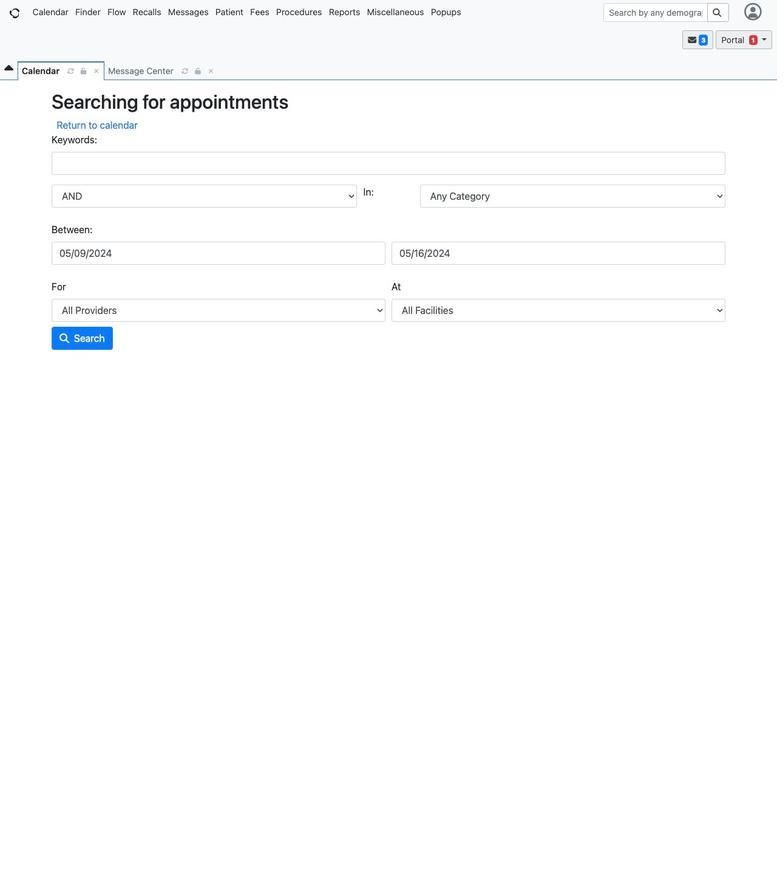 Task type: describe. For each thing, give the bounding box(es) containing it.
Search by any demographics text field
[[604, 3, 709, 22]]

envelope image
[[689, 36, 697, 44]]

current user image
[[743, 3, 765, 21]]



Task type: locate. For each thing, give the bounding box(es) containing it.
search for patient by entering whole or part of any demographics field information image
[[714, 8, 724, 17]]

toggle the patient panel image
[[4, 61, 13, 76]]

main menu logo image
[[10, 8, 19, 18]]



Task type: vqa. For each thing, say whether or not it's contained in the screenshot.
PASSWORD password field
no



